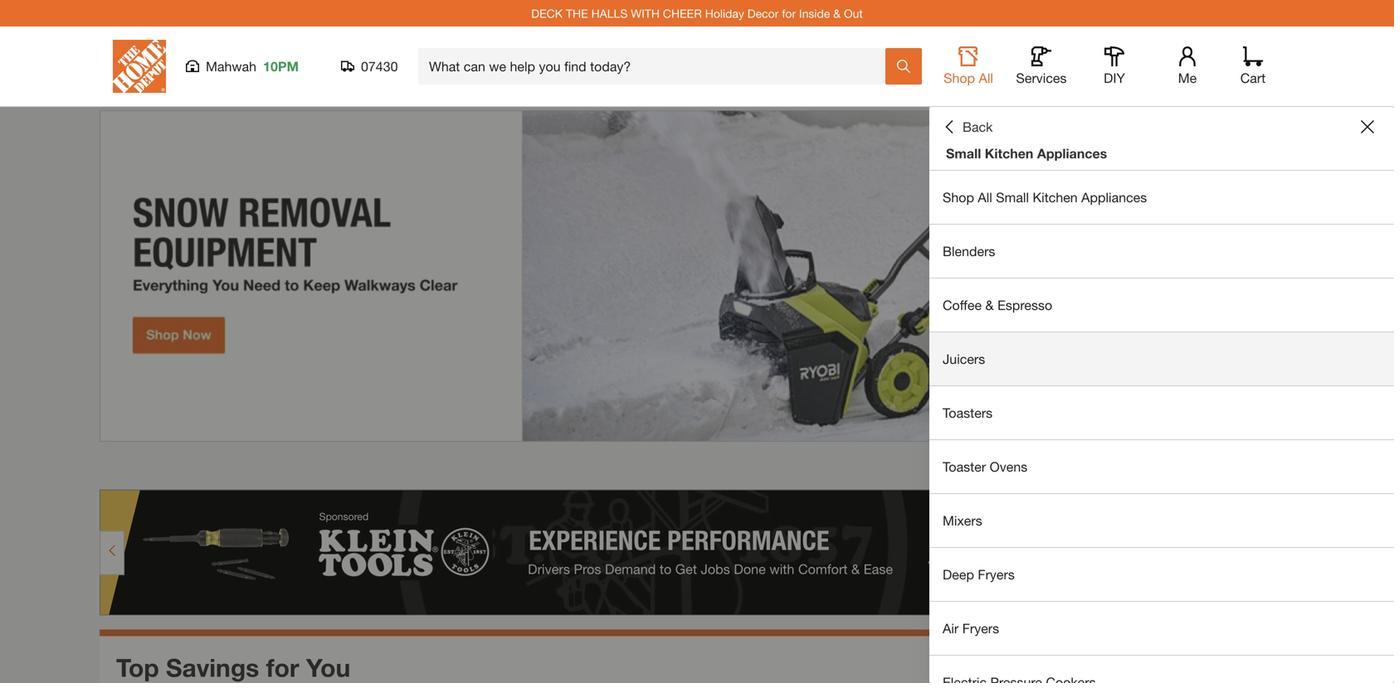 Task type: locate. For each thing, give the bounding box(es) containing it.
with
[[631, 6, 660, 20]]

fryers
[[978, 567, 1015, 583], [962, 621, 999, 637]]

diy
[[1104, 70, 1125, 86]]

juicers
[[943, 351, 985, 367]]

ovens
[[990, 459, 1027, 475]]

air fryers
[[943, 621, 999, 637]]

0 vertical spatial fryers
[[978, 567, 1015, 583]]

deck
[[531, 6, 563, 20]]

toaster ovens
[[943, 459, 1027, 475]]

back
[[963, 119, 993, 135]]

appliances inside menu
[[1081, 190, 1147, 205]]

0 vertical spatial for
[[782, 6, 796, 20]]

all inside button
[[979, 70, 993, 86]]

kitchen down the small kitchen appliances
[[1033, 190, 1078, 205]]

& left out
[[833, 6, 841, 20]]

fryers inside "air fryers" link
[[962, 621, 999, 637]]

out
[[844, 6, 863, 20]]

small kitchen appliances
[[946, 146, 1107, 161]]

1 horizontal spatial for
[[782, 6, 796, 20]]

coffee & espresso
[[943, 297, 1052, 313]]

air
[[943, 621, 959, 637]]

for
[[782, 6, 796, 20], [266, 653, 299, 683]]

me
[[1178, 70, 1197, 86]]

deep fryers
[[943, 567, 1015, 583]]

shop up blenders
[[943, 190, 974, 205]]

fryers inside deep fryers link
[[978, 567, 1015, 583]]

0 vertical spatial shop
[[944, 70, 975, 86]]

small down the small kitchen appliances
[[996, 190, 1029, 205]]

& right coffee
[[985, 297, 994, 313]]

all up blenders
[[978, 190, 992, 205]]

shop up back button
[[944, 70, 975, 86]]

small
[[946, 146, 981, 161], [996, 190, 1029, 205]]

shop
[[944, 70, 975, 86], [943, 190, 974, 205]]

drawer close image
[[1361, 120, 1374, 134]]

services
[[1016, 70, 1067, 86]]

What can we help you find today? search field
[[429, 49, 885, 84]]

deck the halls with cheer holiday decor for inside & out link
[[531, 6, 863, 20]]

1 vertical spatial &
[[985, 297, 994, 313]]

appliances up the blenders link
[[1081, 190, 1147, 205]]

fryers right 'deep'
[[978, 567, 1015, 583]]

1 vertical spatial appliances
[[1081, 190, 1147, 205]]

shop all small kitchen appliances
[[943, 190, 1147, 205]]

0 horizontal spatial &
[[833, 6, 841, 20]]

fryers for deep fryers
[[978, 567, 1015, 583]]

0 horizontal spatial for
[[266, 653, 299, 683]]

fryers right air
[[962, 621, 999, 637]]

back button
[[943, 119, 993, 135]]

toaster
[[943, 459, 986, 475]]

for left inside
[[782, 6, 796, 20]]

shop inside button
[[944, 70, 975, 86]]

kitchen
[[985, 146, 1033, 161], [1033, 190, 1078, 205]]

mixers
[[943, 513, 982, 529]]

appliances
[[1037, 146, 1107, 161], [1081, 190, 1147, 205]]

all up back
[[979, 70, 993, 86]]

juicers link
[[929, 333, 1394, 386]]

inside
[[799, 6, 830, 20]]

menu
[[929, 171, 1394, 684]]

all
[[979, 70, 993, 86], [978, 190, 992, 205]]

espresso
[[997, 297, 1052, 313]]

me button
[[1161, 46, 1214, 86]]

1 vertical spatial fryers
[[962, 621, 999, 637]]

cheer
[[663, 6, 702, 20]]

appliances up shop all small kitchen appliances
[[1037, 146, 1107, 161]]

feedback link image
[[1372, 280, 1394, 370]]

1 vertical spatial all
[[978, 190, 992, 205]]

for left the you on the bottom of the page
[[266, 653, 299, 683]]

0 vertical spatial &
[[833, 6, 841, 20]]

toaster ovens link
[[929, 441, 1394, 494]]

fryers for air fryers
[[962, 621, 999, 637]]

1 horizontal spatial small
[[996, 190, 1029, 205]]

toasters
[[943, 405, 993, 421]]

0 vertical spatial all
[[979, 70, 993, 86]]

&
[[833, 6, 841, 20], [985, 297, 994, 313]]

cart
[[1240, 70, 1266, 86]]

0 vertical spatial appliances
[[1037, 146, 1107, 161]]

1 vertical spatial shop
[[943, 190, 974, 205]]

kitchen down back
[[985, 146, 1033, 161]]

menu containing shop all small kitchen appliances
[[929, 171, 1394, 684]]

0 vertical spatial small
[[946, 146, 981, 161]]

small down back button
[[946, 146, 981, 161]]

diy button
[[1088, 46, 1141, 86]]

mahwah 10pm
[[206, 58, 299, 74]]



Task type: vqa. For each thing, say whether or not it's contained in the screenshot.
Decor
yes



Task type: describe. For each thing, give the bounding box(es) containing it.
image for snow removal equipment everything you need to keep walkways clear image
[[100, 110, 1294, 442]]

deep fryers link
[[929, 548, 1394, 602]]

services button
[[1015, 46, 1068, 86]]

1 vertical spatial kitchen
[[1033, 190, 1078, 205]]

the
[[566, 6, 588, 20]]

mixers link
[[929, 495, 1394, 548]]

1 vertical spatial small
[[996, 190, 1029, 205]]

07430
[[361, 58, 398, 74]]

air fryers link
[[929, 602, 1394, 656]]

shop all small kitchen appliances link
[[929, 171, 1394, 224]]

coffee & espresso link
[[929, 279, 1394, 332]]

mahwah
[[206, 58, 256, 74]]

shop all
[[944, 70, 993, 86]]

savings
[[166, 653, 259, 683]]

decor
[[747, 6, 779, 20]]

coffee
[[943, 297, 982, 313]]

toasters link
[[929, 387, 1394, 440]]

top
[[116, 653, 159, 683]]

deck the halls with cheer holiday decor for inside & out
[[531, 6, 863, 20]]

10pm
[[263, 58, 299, 74]]

shop all button
[[942, 46, 995, 86]]

07430 button
[[341, 58, 398, 75]]

blenders link
[[929, 225, 1394, 278]]

shop for shop all
[[944, 70, 975, 86]]

blenders
[[943, 244, 995, 259]]

deep
[[943, 567, 974, 583]]

top savings for you
[[116, 653, 350, 683]]

all for shop all small kitchen appliances
[[978, 190, 992, 205]]

1 horizontal spatial &
[[985, 297, 994, 313]]

holiday
[[705, 6, 744, 20]]

cart link
[[1235, 46, 1271, 86]]

1 vertical spatial for
[[266, 653, 299, 683]]

you
[[306, 653, 350, 683]]

0 vertical spatial kitchen
[[985, 146, 1033, 161]]

the home depot logo image
[[113, 40, 166, 93]]

0 horizontal spatial small
[[946, 146, 981, 161]]

halls
[[591, 6, 628, 20]]

all for shop all
[[979, 70, 993, 86]]

shop for shop all small kitchen appliances
[[943, 190, 974, 205]]



